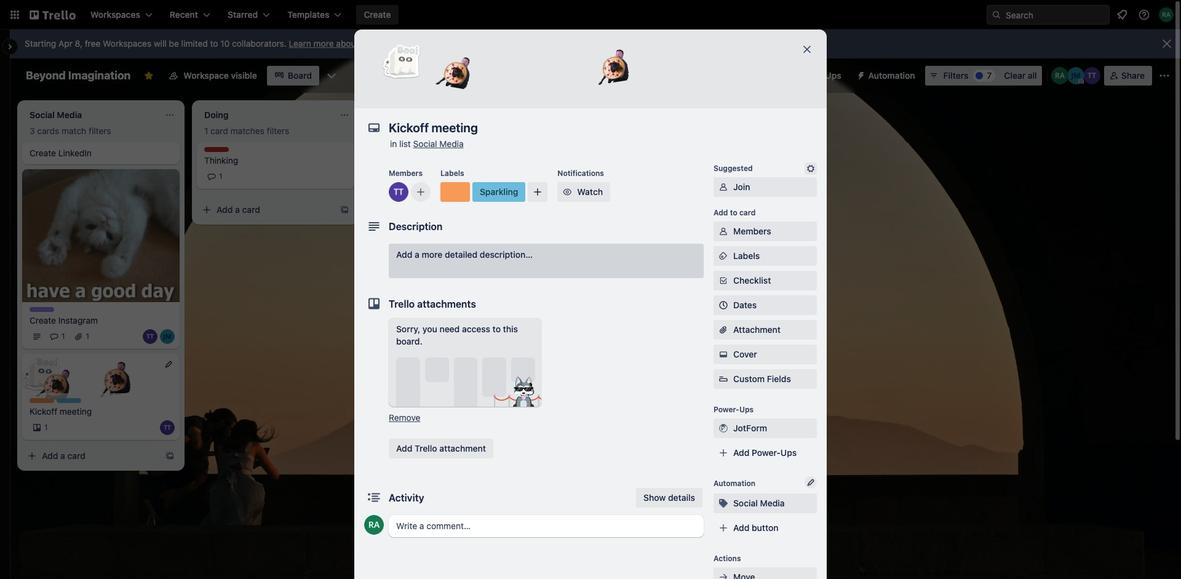 Task type: describe. For each thing, give the bounding box(es) containing it.
kickoff meeting
[[30, 406, 92, 417]]

7
[[988, 70, 992, 81]]

sm image for labels
[[718, 250, 730, 262]]

imagination
[[68, 69, 131, 82]]

add left pie
[[396, 249, 413, 260]]

power-ups button
[[772, 66, 849, 86]]

1 horizontal spatial labels
[[734, 251, 760, 261]]

add inside button
[[396, 443, 413, 454]]

leftover pie link
[[379, 256, 522, 268]]

filters for "add a card" button corresponding to 3 cards match filters
[[89, 126, 111, 136]]

create instagram link
[[30, 315, 172, 327]]

0 / 3
[[394, 273, 405, 282]]

be
[[169, 38, 179, 49]]

2 cards from the left
[[387, 126, 409, 136]]

1 vertical spatial power-
[[714, 405, 740, 414]]

about
[[336, 38, 359, 49]]

10
[[221, 38, 230, 49]]

labels link
[[714, 246, 817, 266]]

pie
[[414, 256, 426, 267]]

to inside sorry, you need access to this board.
[[493, 324, 501, 334]]

actions
[[714, 554, 741, 563]]

create for create linkedin
[[30, 148, 56, 158]]

watch button
[[558, 182, 611, 202]]

1 horizontal spatial https://media3.giphy.com/media/uzbc1merae75kv3oqd/100w.gif?cid=ad960664cgd8q560jl16i4tqsq6qk30rgh2t6st4j6ihzo35&ep=v1_stickers_search&rid=100w.gif&ct=s image
[[590, 40, 635, 85]]

free
[[85, 38, 101, 49]]

a for rightmost "add a card" button
[[410, 345, 415, 355]]

power-ups inside button
[[797, 70, 842, 81]]

back to home image
[[30, 5, 76, 25]]

a for "add a card" button associated with 1 card matches filters
[[235, 204, 240, 215]]

attachments
[[417, 299, 476, 310]]

board.
[[396, 336, 423, 347]]

add members to card image
[[416, 186, 426, 198]]

trello attachments
[[389, 299, 476, 310]]

remove link
[[389, 412, 421, 423]]

2 3 cards match filters from the left
[[379, 126, 461, 136]]

linkedin
[[58, 148, 92, 158]]

board
[[288, 70, 312, 81]]

1 down 'create instagram'
[[62, 332, 65, 341]]

automation inside "button"
[[869, 70, 916, 81]]

terry turtle (terryturtle) image
[[160, 421, 175, 435]]

a right is
[[436, 317, 440, 326]]

ruby anderson (rubyanderson7) image
[[1052, 67, 1069, 84]]

pete ghost image
[[383, 42, 422, 81]]

matches
[[231, 126, 265, 136]]

filters
[[944, 70, 969, 81]]

sparkling for right color: sky, title: "sparkling" element
[[480, 186, 518, 197]]

2 horizontal spatial add a card button
[[372, 340, 507, 360]]

workspace
[[184, 70, 229, 81]]

you
[[423, 324, 437, 334]]

checklist
[[734, 275, 771, 286]]

add down jotform
[[734, 447, 750, 458]]

create for create instagram
[[30, 315, 56, 326]]

detailed
[[445, 249, 478, 260]]

collaborator
[[361, 38, 409, 49]]

0 horizontal spatial color: sky, title: "sparkling" element
[[57, 398, 90, 408]]

search image
[[992, 10, 1002, 20]]

cover link
[[714, 345, 817, 364]]

show
[[644, 492, 666, 503]]

add inside 'button'
[[734, 523, 750, 533]]

thinking link
[[204, 154, 347, 167]]

customize views image
[[326, 70, 338, 82]]

beyond imagination
[[26, 69, 131, 82]]

0 vertical spatial color: orange, title: none image
[[441, 182, 470, 202]]

0 horizontal spatial 3
[[30, 126, 35, 136]]

membership link
[[379, 300, 522, 312]]

show details link
[[636, 488, 703, 508]]

kickoff meeting link
[[30, 406, 172, 418]]

workspaces
[[103, 38, 152, 49]]

activity
[[389, 492, 424, 503]]

starting apr 8, free workspaces will be limited to 10 collaborators. learn more about collaborator limits
[[25, 38, 432, 49]]

add a card for 3 cards match filters
[[42, 451, 86, 461]]

power- inside button
[[797, 70, 826, 81]]

1 3 cards match filters from the left
[[30, 126, 111, 136]]

3 filters from the left
[[438, 126, 461, 136]]

attachment button
[[714, 320, 817, 340]]

add a more detailed description… link
[[389, 244, 704, 278]]

create button
[[357, 5, 399, 25]]

card down meeting
[[67, 451, 86, 461]]

1 up color: bold red, title: "thoughts" "element"
[[204, 126, 208, 136]]

join
[[734, 182, 751, 192]]

jeremy miller (jeremymiller198) image
[[1068, 67, 1085, 84]]

custom
[[734, 374, 765, 384]]

will
[[154, 38, 167, 49]]

social inside button
[[734, 498, 758, 508]]

card down "you"
[[417, 345, 435, 355]]

0 vertical spatial ruby anderson (rubyanderson7) image
[[1160, 7, 1174, 22]]

leftover
[[379, 256, 412, 267]]

a for "add a card" button corresponding to 3 cards match filters
[[60, 451, 65, 461]]

limits
[[412, 38, 432, 49]]

add down 'kickoff'
[[42, 451, 58, 461]]

limited
[[181, 38, 208, 49]]

collaborators.
[[232, 38, 287, 49]]

join link
[[714, 177, 817, 197]]

apr
[[58, 38, 73, 49]]

attachment
[[734, 324, 781, 335]]

social media button
[[714, 494, 817, 513]]

8,
[[75, 38, 82, 49]]

1 horizontal spatial power-
[[752, 447, 781, 458]]

create linkedin link
[[30, 147, 172, 159]]

custom fields button
[[714, 373, 817, 385]]

2 horizontal spatial 3
[[401, 273, 405, 282]]

create from template… image for 3 cards match filters
[[165, 451, 175, 461]]

fields
[[767, 374, 791, 384]]

clear all
[[1005, 70, 1038, 81]]

1 card matches filters
[[204, 126, 289, 136]]

social media link
[[413, 138, 464, 149]]

card down thinking link
[[242, 204, 260, 215]]

add button button
[[714, 518, 817, 538]]

ups inside button
[[826, 70, 842, 81]]

is
[[428, 317, 434, 326]]

clear
[[1005, 70, 1026, 81]]

0 vertical spatial more
[[314, 38, 334, 49]]

1 match from the left
[[62, 126, 86, 136]]

description
[[389, 221, 443, 232]]

0 horizontal spatial social
[[413, 138, 437, 149]]

create from template… image for 1 card matches filters
[[340, 205, 350, 215]]

in list social media
[[390, 138, 464, 149]]

jeremy miller (jeremymiller198) image
[[160, 330, 175, 344]]

1 down thinking
[[219, 172, 223, 181]]

sm image for watch
[[562, 186, 574, 198]]

share
[[1122, 70, 1145, 81]]

0 vertical spatial labels
[[441, 169, 465, 178]]

edit card image
[[164, 360, 174, 370]]

board link
[[267, 66, 319, 86]]

list
[[400, 138, 411, 149]]

sm image for automation
[[852, 66, 869, 83]]



Task type: vqa. For each thing, say whether or not it's contained in the screenshot.
Add a card 'BUTTON'
yes



Task type: locate. For each thing, give the bounding box(es) containing it.
ups
[[826, 70, 842, 81], [740, 405, 754, 414], [781, 447, 797, 458]]

1 vertical spatial create
[[30, 148, 56, 158]]

more left detailed
[[422, 249, 443, 260]]

members
[[389, 169, 423, 178], [734, 226, 772, 236]]

1 horizontal spatial automation
[[869, 70, 916, 81]]

create from template… image
[[340, 205, 350, 215], [165, 451, 175, 461]]

show details
[[644, 492, 695, 503]]

create left linkedin on the top
[[30, 148, 56, 158]]

1 horizontal spatial terry turtle (terryturtle) image
[[389, 182, 409, 202]]

2 horizontal spatial filters
[[438, 126, 461, 136]]

Search field
[[1002, 6, 1110, 24]]

1 vertical spatial to
[[730, 208, 738, 217]]

card up members link
[[740, 208, 756, 217]]

match up linkedin on the top
[[62, 126, 86, 136]]

filters up social media link
[[438, 126, 461, 136]]

1 horizontal spatial create from template… image
[[340, 205, 350, 215]]

media inside social media button
[[760, 498, 785, 508]]

0 vertical spatial automation
[[869, 70, 916, 81]]

0 horizontal spatial more
[[314, 38, 334, 49]]

1 horizontal spatial ups
[[781, 447, 797, 458]]

dates
[[734, 300, 757, 310]]

0 notifications image
[[1115, 7, 1130, 22]]

power-ups
[[797, 70, 842, 81], [714, 405, 754, 414]]

0 horizontal spatial match
[[62, 126, 86, 136]]

1 horizontal spatial 3 cards match filters
[[379, 126, 461, 136]]

color: bold red, title: "thoughts" element
[[204, 147, 238, 156]]

0 horizontal spatial sparkling
[[57, 398, 90, 408]]

add a more detailed description…
[[396, 249, 533, 260]]

button
[[752, 523, 779, 533]]

suggested
[[714, 164, 753, 173]]

sorry,
[[396, 324, 421, 334]]

1 vertical spatial more
[[422, 249, 443, 260]]

cards up in in the left of the page
[[387, 126, 409, 136]]

ups up social media button
[[781, 447, 797, 458]]

notifications
[[558, 169, 604, 178]]

leftover pie
[[379, 256, 426, 267]]

2 vertical spatial add a card
[[42, 451, 86, 461]]

primary element
[[0, 0, 1182, 30]]

sm image inside social media button
[[718, 497, 730, 510]]

2 match from the left
[[411, 126, 436, 136]]

create linkedin
[[30, 148, 92, 158]]

sm image inside labels link
[[718, 250, 730, 262]]

ruby anderson (rubyanderson7) image
[[1160, 7, 1174, 22], [364, 515, 384, 535]]

2 vertical spatial terry turtle (terryturtle) image
[[143, 330, 158, 344]]

terry turtle (terryturtle) image right ruby anderson (rubyanderson7) image
[[1084, 67, 1101, 84]]

membership
[[379, 300, 429, 311]]

2 vertical spatial ups
[[781, 447, 797, 458]]

add left button
[[734, 523, 750, 533]]

1 horizontal spatial 3
[[379, 126, 384, 136]]

learn
[[289, 38, 311, 49]]

create for create
[[364, 9, 391, 20]]

in
[[390, 138, 397, 149]]

learn more about collaborator limits link
[[289, 38, 432, 49]]

1 horizontal spatial filters
[[267, 126, 289, 136]]

ups up jotform
[[740, 405, 754, 414]]

members up the add members to card icon
[[389, 169, 423, 178]]

sm image right power-ups button at right top
[[852, 66, 869, 83]]

social up add button
[[734, 498, 758, 508]]

add to card
[[714, 208, 756, 217]]

1 vertical spatial create from template… image
[[165, 451, 175, 461]]

add a card down thinking
[[217, 204, 260, 215]]

kickoff
[[30, 406, 57, 417]]

2 horizontal spatial ups
[[826, 70, 842, 81]]

to left 10
[[210, 38, 218, 49]]

terry turtle (terryturtle) image left the add members to card icon
[[389, 182, 409, 202]]

create up collaborator
[[364, 9, 391, 20]]

1 horizontal spatial ruby anderson (rubyanderson7) image
[[1160, 7, 1174, 22]]

sm image for members
[[718, 225, 730, 238]]

access
[[462, 324, 491, 334]]

0 vertical spatial add a card
[[217, 204, 260, 215]]

0 vertical spatial power-
[[797, 70, 826, 81]]

power-
[[797, 70, 826, 81], [714, 405, 740, 414], [752, 447, 781, 458]]

1 horizontal spatial sparkling
[[480, 186, 518, 197]]

color: orange, title: none image up 'kickoff'
[[30, 398, 54, 403]]

2 horizontal spatial add a card
[[391, 345, 435, 355]]

jotform
[[734, 423, 768, 433]]

1
[[204, 126, 208, 136], [219, 172, 223, 181], [62, 332, 65, 341], [86, 332, 89, 341], [44, 423, 48, 432]]

1 horizontal spatial members
[[734, 226, 772, 236]]

0 horizontal spatial filters
[[89, 126, 111, 136]]

0 horizontal spatial members
[[389, 169, 423, 178]]

3 cards match filters
[[30, 126, 111, 136], [379, 126, 461, 136]]

meeting
[[60, 406, 92, 417]]

3 cards match filters up linkedin on the top
[[30, 126, 111, 136]]

1 vertical spatial ups
[[740, 405, 754, 414]]

members down add to card
[[734, 226, 772, 236]]

a right "leftover"
[[415, 249, 420, 260]]

filters for "add a card" button associated with 1 card matches filters
[[267, 126, 289, 136]]

add a card down kickoff meeting
[[42, 451, 86, 461]]

all
[[1028, 70, 1038, 81]]

sm image for suggested
[[805, 162, 817, 175]]

sm image for jotform
[[718, 422, 730, 435]]

members link
[[714, 222, 817, 241]]

0 horizontal spatial labels
[[441, 169, 465, 178]]

color: sky, title: "sparkling" element
[[473, 182, 526, 202], [57, 398, 90, 408]]

add power-ups link
[[714, 443, 817, 463]]

a down thinking
[[235, 204, 240, 215]]

show menu image
[[1159, 70, 1171, 82]]

thinking
[[204, 155, 238, 166]]

social
[[413, 138, 437, 149], [734, 498, 758, 508]]

1 horizontal spatial add a card
[[217, 204, 260, 215]]

1 vertical spatial color: sky, title: "sparkling" element
[[57, 398, 90, 408]]

create
[[364, 9, 391, 20], [30, 148, 56, 158], [30, 315, 56, 326]]

1 down instagram
[[86, 332, 89, 341]]

sm image left the cover
[[718, 348, 730, 361]]

thoughts
[[204, 147, 238, 156]]

match
[[62, 126, 86, 136], [411, 126, 436, 136]]

sm image
[[852, 66, 869, 83], [805, 162, 817, 175], [718, 348, 730, 361], [718, 422, 730, 435], [718, 497, 730, 510]]

3 cards match filters up in list social media
[[379, 126, 461, 136]]

card left is
[[411, 317, 426, 326]]

attachment
[[440, 443, 486, 454]]

sm image inside join link
[[718, 181, 730, 193]]

create down 'color: purple, title: none' icon
[[30, 315, 56, 326]]

ups left automation "button"
[[826, 70, 842, 81]]

more right "learn"
[[314, 38, 334, 49]]

0 horizontal spatial 3 cards match filters
[[30, 126, 111, 136]]

1 filters from the left
[[89, 126, 111, 136]]

color: orange, title: none image
[[441, 182, 470, 202], [30, 398, 54, 403]]

add a card button down "you"
[[372, 340, 507, 360]]

Board name text field
[[20, 66, 137, 86]]

2 horizontal spatial to
[[730, 208, 738, 217]]

https://media3.giphy.com/media/uzbc1merae75kv3oqd/100w.gif?cid=ad960664cgd8q560jl16i4tqsq6qk30rgh2t6st4j6ihzo35&ep=v1_stickers_search&rid=100w.gif&ct=s image right limits
[[433, 45, 479, 90]]

sparkling for left color: sky, title: "sparkling" element
[[57, 398, 90, 408]]

add down thinking
[[217, 204, 233, 215]]

1 vertical spatial ruby anderson (rubyanderson7) image
[[364, 515, 384, 535]]

0 vertical spatial trello
[[389, 299, 415, 310]]

0 horizontal spatial ruby anderson (rubyanderson7) image
[[364, 515, 384, 535]]

match up in list social media
[[411, 126, 436, 136]]

add a card button for 1 card matches filters
[[197, 200, 332, 220]]

trello up this
[[389, 299, 415, 310]]

automation button
[[852, 66, 923, 86]]

sm image inside cover link
[[718, 348, 730, 361]]

1 vertical spatial members
[[734, 226, 772, 236]]

1 vertical spatial add a card button
[[372, 340, 507, 360]]

0 horizontal spatial add a card
[[42, 451, 86, 461]]

0
[[394, 273, 399, 282]]

thoughts thinking
[[204, 147, 238, 166]]

2 vertical spatial create
[[30, 315, 56, 326]]

a inside add a more detailed description… link
[[415, 249, 420, 260]]

1 horizontal spatial social
[[734, 498, 758, 508]]

workspace visible button
[[162, 66, 265, 86]]

labels down social media link
[[441, 169, 465, 178]]

filters up create linkedin link
[[89, 126, 111, 136]]

0 horizontal spatial ups
[[740, 405, 754, 414]]

sm image up join link
[[805, 162, 817, 175]]

instagram
[[58, 315, 98, 326]]

2 filters from the left
[[267, 126, 289, 136]]

1 horizontal spatial color: sky, title: "sparkling" element
[[473, 182, 526, 202]]

0 vertical spatial members
[[389, 169, 423, 178]]

filters
[[89, 126, 111, 136], [267, 126, 289, 136], [438, 126, 461, 136]]

0 horizontal spatial media
[[440, 138, 464, 149]]

description…
[[480, 249, 533, 260]]

0 vertical spatial ups
[[826, 70, 842, 81]]

1 vertical spatial media
[[760, 498, 785, 508]]

0 vertical spatial media
[[440, 138, 464, 149]]

add a card for 1 card matches filters
[[217, 204, 260, 215]]

0 horizontal spatial automation
[[714, 479, 756, 488]]

star or unstar board image
[[144, 71, 154, 81]]

share button
[[1105, 66, 1153, 86]]

this
[[394, 317, 409, 326]]

None text field
[[383, 117, 789, 139]]

0 vertical spatial color: sky, title: "sparkling" element
[[473, 182, 526, 202]]

add down remove link on the bottom left of page
[[396, 443, 413, 454]]

0 horizontal spatial https://media3.giphy.com/media/uzbc1merae75kv3oqd/100w.gif?cid=ad960664cgd8q560jl16i4tqsq6qk30rgh2t6st4j6ihzo35&ep=v1_stickers_search&rid=100w.gif&ct=s image
[[433, 45, 479, 90]]

social media
[[734, 498, 785, 508]]

trello left attachment
[[415, 443, 437, 454]]

0 vertical spatial to
[[210, 38, 218, 49]]

details
[[668, 492, 695, 503]]

media up button
[[760, 498, 785, 508]]

https://media3.giphy.com/media/uzbc1merae75kv3oqd/100w.gif?cid=ad960664cgd8q560jl16i4tqsq6qk30rgh2t6st4j6ihzo35&ep=v1_stickers_search&rid=100w.gif&ct=s image down primary element
[[590, 40, 635, 85]]

trello
[[389, 299, 415, 310], [415, 443, 437, 454]]

3
[[30, 126, 35, 136], [379, 126, 384, 136], [401, 273, 405, 282]]

watch
[[578, 186, 603, 197]]

media right list
[[440, 138, 464, 149]]

labels
[[441, 169, 465, 178], [734, 251, 760, 261]]

sorry, you need access to this board.
[[396, 324, 518, 347]]

2 vertical spatial power-
[[752, 447, 781, 458]]

0 vertical spatial create
[[364, 9, 391, 20]]

0 vertical spatial terry turtle (terryturtle) image
[[1084, 67, 1101, 84]]

open information menu image
[[1139, 9, 1151, 21]]

1 horizontal spatial power-ups
[[797, 70, 842, 81]]

0 vertical spatial social
[[413, 138, 437, 149]]

1 horizontal spatial cards
[[387, 126, 409, 136]]

1 horizontal spatial match
[[411, 126, 436, 136]]

add a card button
[[197, 200, 332, 220], [372, 340, 507, 360], [22, 446, 158, 466]]

1 horizontal spatial more
[[422, 249, 443, 260]]

add down suggested
[[714, 208, 728, 217]]

2 horizontal spatial power-
[[797, 70, 826, 81]]

0 horizontal spatial power-
[[714, 405, 740, 414]]

sm image
[[718, 181, 730, 193], [562, 186, 574, 198], [718, 225, 730, 238], [718, 250, 730, 262], [718, 571, 730, 579]]

1 vertical spatial terry turtle (terryturtle) image
[[389, 182, 409, 202]]

cards up 'create linkedin'
[[37, 126, 59, 136]]

members inside members link
[[734, 226, 772, 236]]

cover
[[734, 349, 757, 359]]

checklist button
[[714, 271, 817, 291]]

0 horizontal spatial to
[[210, 38, 218, 49]]

1 vertical spatial color: orange, title: none image
[[30, 398, 54, 403]]

this
[[503, 324, 518, 334]]

https://media3.giphy.com/media/uzbc1merae75kv3oqd/100w.gif?cid=ad960664cgd8q560jl16i4tqsq6qk30rgh2t6st4j6ihzo35&ep=v1_stickers_search&rid=100w.gif&ct=s image
[[590, 40, 635, 85], [433, 45, 479, 90]]

a down sorry,
[[410, 345, 415, 355]]

sm image inside automation "button"
[[852, 66, 869, 83]]

to left this
[[493, 324, 501, 334]]

1 cards from the left
[[37, 126, 59, 136]]

add a card button down kickoff meeting link
[[22, 446, 158, 466]]

sm image left jotform
[[718, 422, 730, 435]]

1 horizontal spatial media
[[760, 498, 785, 508]]

Write a comment text field
[[389, 515, 704, 537]]

create inside button
[[364, 9, 391, 20]]

/
[[399, 273, 401, 282]]

0 vertical spatial power-ups
[[797, 70, 842, 81]]

0 horizontal spatial terry turtle (terryturtle) image
[[143, 330, 158, 344]]

0 vertical spatial create from template… image
[[340, 205, 350, 215]]

clear all button
[[1000, 66, 1042, 86]]

1 horizontal spatial to
[[493, 324, 501, 334]]

0 horizontal spatial create from template… image
[[165, 451, 175, 461]]

2 vertical spatial to
[[493, 324, 501, 334]]

1 horizontal spatial add a card button
[[197, 200, 332, 220]]

add trello attachment button
[[389, 439, 494, 459]]

1 vertical spatial sparkling
[[57, 398, 90, 408]]

add button
[[734, 523, 779, 533]]

trello inside button
[[415, 443, 437, 454]]

0 vertical spatial add a card button
[[197, 200, 332, 220]]

filters up thinking link
[[267, 126, 289, 136]]

sm image inside the watch button
[[562, 186, 574, 198]]

card up color: bold red, title: "thoughts" "element"
[[211, 126, 228, 136]]

starting
[[25, 38, 56, 49]]

1 vertical spatial automation
[[714, 479, 756, 488]]

0 vertical spatial sparkling
[[480, 186, 518, 197]]

labels up checklist
[[734, 251, 760, 261]]

to down join
[[730, 208, 738, 217]]

1 vertical spatial add a card
[[391, 345, 435, 355]]

sm image for join
[[718, 181, 730, 193]]

2 horizontal spatial terry turtle (terryturtle) image
[[1084, 67, 1101, 84]]

1 vertical spatial labels
[[734, 251, 760, 261]]

sm image inside members link
[[718, 225, 730, 238]]

add down sorry,
[[391, 345, 408, 355]]

1 down 'kickoff'
[[44, 423, 48, 432]]

color: orange, title: none image right the add members to card icon
[[441, 182, 470, 202]]

0 horizontal spatial power-ups
[[714, 405, 754, 414]]

workspace visible
[[184, 70, 257, 81]]

visible
[[231, 70, 257, 81]]

0 horizontal spatial add a card button
[[22, 446, 158, 466]]

add a card down sorry,
[[391, 345, 435, 355]]

0 horizontal spatial cards
[[37, 126, 59, 136]]

social right list
[[413, 138, 437, 149]]

sm image for cover
[[718, 348, 730, 361]]

add a card
[[217, 204, 260, 215], [391, 345, 435, 355], [42, 451, 86, 461]]

need
[[440, 324, 460, 334]]

1 horizontal spatial color: orange, title: none image
[[441, 182, 470, 202]]

sm image left social media
[[718, 497, 730, 510]]

add a card button for 3 cards match filters
[[22, 446, 158, 466]]

color: purple, title: none image
[[30, 307, 54, 312]]

a down kickoff meeting
[[60, 451, 65, 461]]

terry turtle (terryturtle) image
[[1084, 67, 1101, 84], [389, 182, 409, 202], [143, 330, 158, 344]]

cards
[[37, 126, 59, 136], [387, 126, 409, 136]]

add a card button down thinking link
[[197, 200, 332, 220]]

terry turtle (terryturtle) image left jeremy miller (jeremymiller198) icon
[[143, 330, 158, 344]]

1 vertical spatial trello
[[415, 443, 437, 454]]

this card is a template.
[[394, 317, 475, 326]]

1 vertical spatial power-ups
[[714, 405, 754, 414]]



